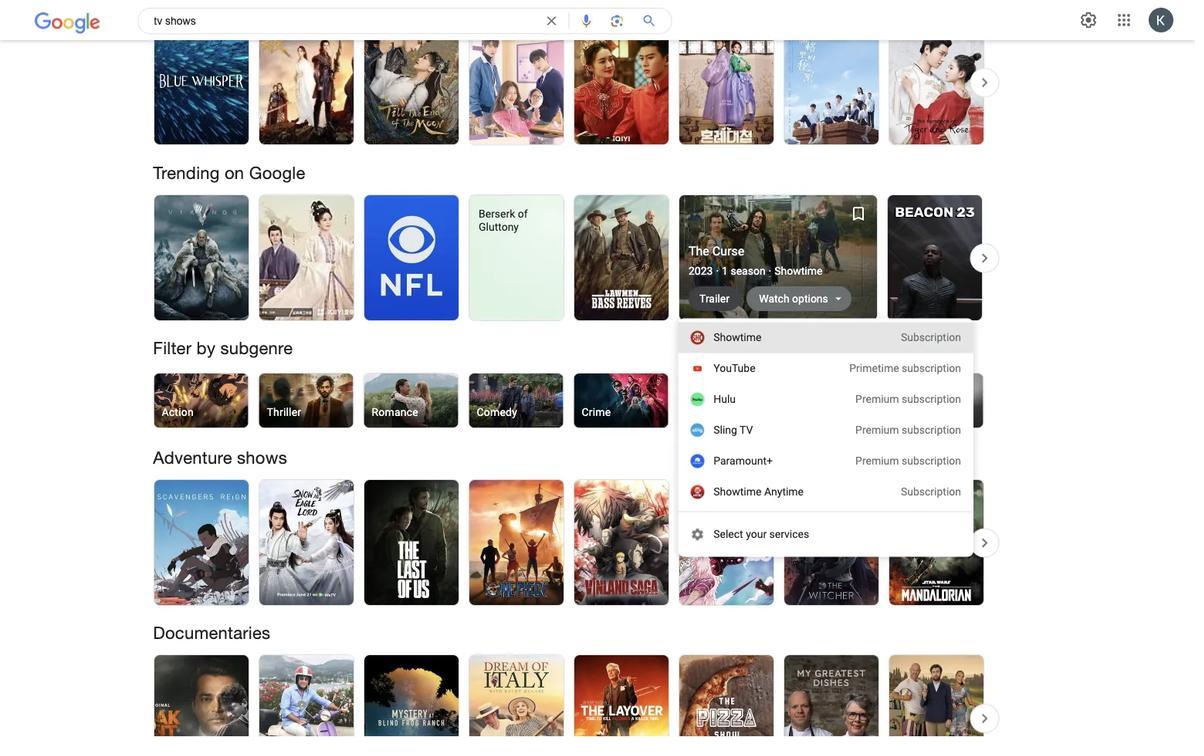 Task type: describe. For each thing, give the bounding box(es) containing it.
of
[[518, 207, 528, 220]]

sling
[[714, 424, 738, 437]]

tv
[[740, 424, 754, 437]]

services
[[770, 528, 810, 541]]

adventure shows
[[153, 448, 287, 467]]

berserk
[[478, 207, 515, 220]]

sci-
[[897, 406, 915, 419]]

search by voice image
[[579, 13, 594, 29]]

comedy button
[[468, 373, 564, 436]]

watch
[[759, 292, 789, 305]]

subscription for hulu
[[902, 393, 962, 406]]

thriller button
[[258, 373, 354, 436]]

drama
[[687, 406, 719, 419]]

showtime for showtime anytime
[[714, 486, 762, 499]]

subscription for sling tv
[[902, 424, 962, 437]]

subscription for showtime
[[901, 331, 962, 344]]

adventure
[[153, 448, 232, 467]]

trending on google
[[153, 163, 306, 182]]

search by image image
[[610, 13, 625, 29]]

curse
[[712, 244, 744, 258]]

google
[[249, 163, 306, 182]]

historical drama button
[[678, 373, 774, 429]]

Search search field
[[154, 12, 535, 33]]

premium for paramount+
[[856, 455, 900, 468]]

watch options
[[759, 292, 828, 305]]

subscription for youtube
[[902, 362, 962, 375]]

comedy
[[477, 406, 517, 419]]

premium subscription for hulu
[[856, 393, 962, 406]]

filter by subgenre
[[153, 338, 293, 358]]

trending on google heading
[[153, 162, 984, 183]]

by
[[197, 338, 216, 358]]

paramount+
[[714, 455, 773, 468]]

premium for hulu
[[856, 393, 900, 406]]

options
[[792, 292, 828, 305]]

thriller
[[267, 406, 301, 419]]

subscription for showtime anytime
[[901, 486, 962, 499]]

fi
[[915, 406, 922, 419]]

hulu
[[714, 393, 736, 406]]



Task type: locate. For each thing, give the bounding box(es) containing it.
3 premium from the top
[[856, 455, 900, 468]]

crime
[[582, 406, 611, 419]]

0 vertical spatial premium
[[856, 393, 900, 406]]

1 vertical spatial premium subscription
[[856, 424, 962, 437]]

subgenre
[[221, 338, 293, 358]]

select your services
[[714, 528, 810, 541]]

1 subscription from the top
[[901, 331, 962, 344]]

1 premium from the top
[[856, 393, 900, 406]]

subscription
[[902, 362, 962, 375], [902, 393, 962, 406], [902, 424, 962, 437], [902, 455, 962, 468]]

your
[[746, 528, 767, 541]]

the curse link
[[688, 243, 868, 259]]

None search field
[[0, 0, 672, 37]]

menu
[[678, 319, 974, 557]]

watch options button
[[746, 286, 851, 311]]

action
[[162, 406, 194, 419]]

premium for sling tv
[[856, 424, 900, 437]]

showtime up youtube
[[714, 331, 762, 344]]

0 vertical spatial premium subscription
[[856, 393, 962, 406]]

gluttony
[[478, 220, 519, 233]]

2 vertical spatial premium
[[856, 455, 900, 468]]

google image
[[34, 12, 101, 34]]

the curse element
[[679, 195, 877, 320]]

romance button
[[363, 373, 459, 436]]

menu containing showtime
[[678, 319, 974, 557]]

2 subscription from the top
[[902, 393, 962, 406]]

0 vertical spatial showtime
[[714, 331, 762, 344]]

anytime
[[765, 486, 804, 499]]

premium subscription for paramount+
[[856, 455, 962, 468]]

4 subscription from the top
[[902, 455, 962, 468]]

trending
[[153, 163, 220, 182]]

sling tv
[[714, 424, 754, 437]]

sci-fi
[[897, 406, 922, 419]]

2 showtime from the top
[[714, 486, 762, 499]]

adventure shows heading
[[153, 447, 984, 469]]

documentaries heading
[[153, 623, 984, 644]]

1 premium subscription from the top
[[856, 393, 962, 406]]

primetime subscription
[[850, 362, 962, 375]]

sci-fi button
[[889, 373, 984, 429]]

primetime
[[850, 362, 900, 375]]

filter by subgenre heading
[[153, 338, 984, 359]]

the curse
[[688, 244, 744, 258]]

0 vertical spatial subscription
[[901, 331, 962, 344]]

historical drama
[[687, 390, 734, 419]]

youtube
[[714, 362, 756, 375]]

2 subscription from the top
[[901, 486, 962, 499]]

showtime
[[714, 331, 762, 344], [714, 486, 762, 499]]

1 showtime from the top
[[714, 331, 762, 344]]

premium
[[856, 393, 900, 406], [856, 424, 900, 437], [856, 455, 900, 468]]

heading
[[153, 0, 984, 8]]

subscription
[[901, 331, 962, 344], [901, 486, 962, 499]]

crime button
[[573, 373, 669, 436]]

2 vertical spatial premium subscription
[[856, 455, 962, 468]]

showtime for showtime
[[714, 331, 762, 344]]

1 subscription from the top
[[902, 362, 962, 375]]

showtime anytime
[[714, 486, 804, 499]]

showtime down paramount+
[[714, 486, 762, 499]]

2 premium from the top
[[856, 424, 900, 437]]

select
[[714, 528, 744, 541]]

filter
[[153, 338, 192, 358]]

the
[[688, 244, 709, 258]]

2 premium subscription from the top
[[856, 424, 962, 437]]

historical
[[687, 390, 734, 403]]

1 vertical spatial subscription
[[901, 486, 962, 499]]

3 subscription from the top
[[902, 424, 962, 437]]

1 vertical spatial premium
[[856, 424, 900, 437]]

shows
[[237, 448, 287, 467]]

documentaries
[[153, 623, 271, 643]]

premium subscription for sling tv
[[856, 424, 962, 437]]

action button
[[153, 373, 249, 436]]

on
[[225, 163, 244, 182]]

add to watchlist image
[[849, 204, 868, 223]]

romance
[[372, 406, 418, 419]]

berserk of gluttony
[[478, 207, 528, 233]]

premium subscription
[[856, 393, 962, 406], [856, 424, 962, 437], [856, 455, 962, 468]]

3 premium subscription from the top
[[856, 455, 962, 468]]

subscription for paramount+
[[902, 455, 962, 468]]

1 vertical spatial showtime
[[714, 486, 762, 499]]



Task type: vqa. For each thing, say whether or not it's contained in the screenshot.
'email'
no



